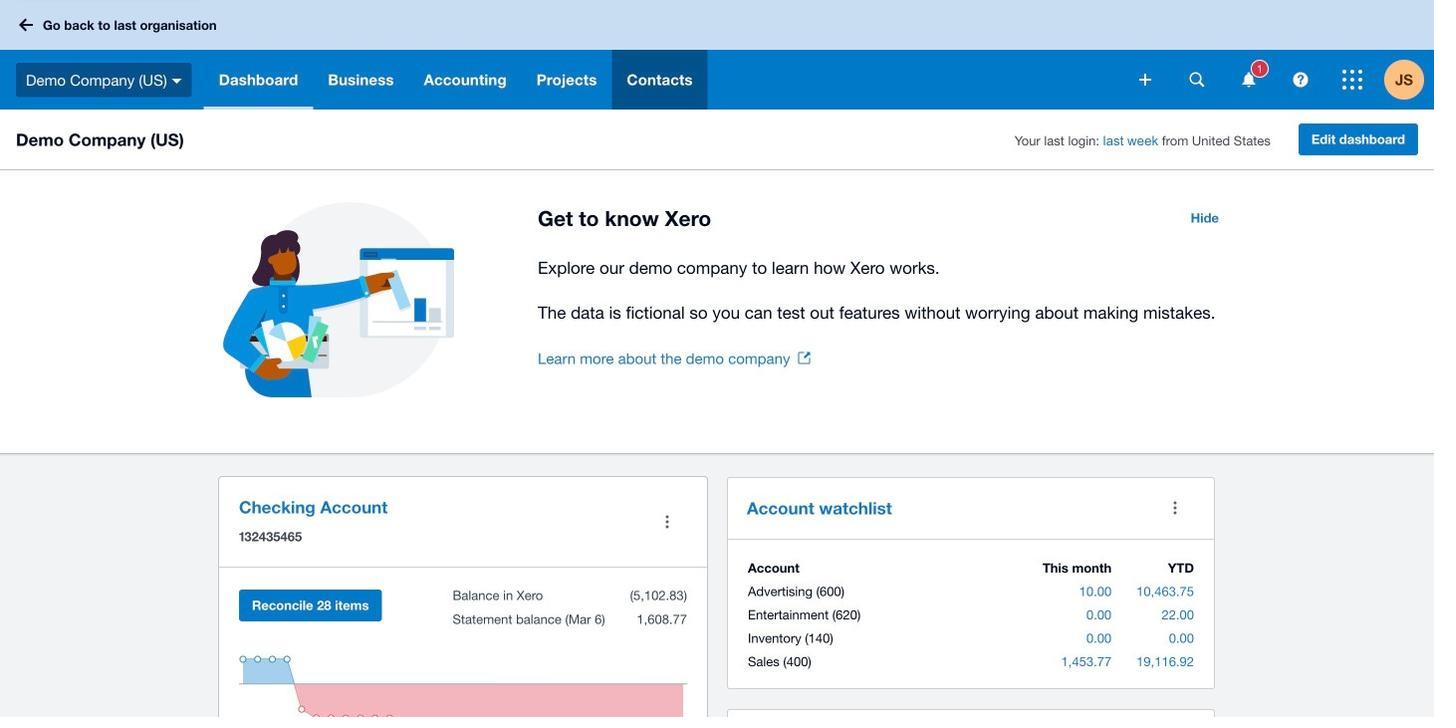 Task type: vqa. For each thing, say whether or not it's contained in the screenshot.
Invoice line item list Element in the bottom of the page
no



Task type: locate. For each thing, give the bounding box(es) containing it.
banner
[[0, 0, 1435, 110]]

1 horizontal spatial svg image
[[1243, 72, 1256, 87]]

intro banner body element
[[538, 254, 1232, 327]]

svg image
[[1243, 72, 1256, 87], [172, 78, 182, 83]]

manage menu toggle image
[[648, 502, 688, 542]]

svg image
[[19, 18, 33, 31], [1343, 70, 1363, 90], [1190, 72, 1205, 87], [1294, 72, 1309, 87], [1140, 74, 1152, 86]]

0 horizontal spatial svg image
[[172, 78, 182, 83]]



